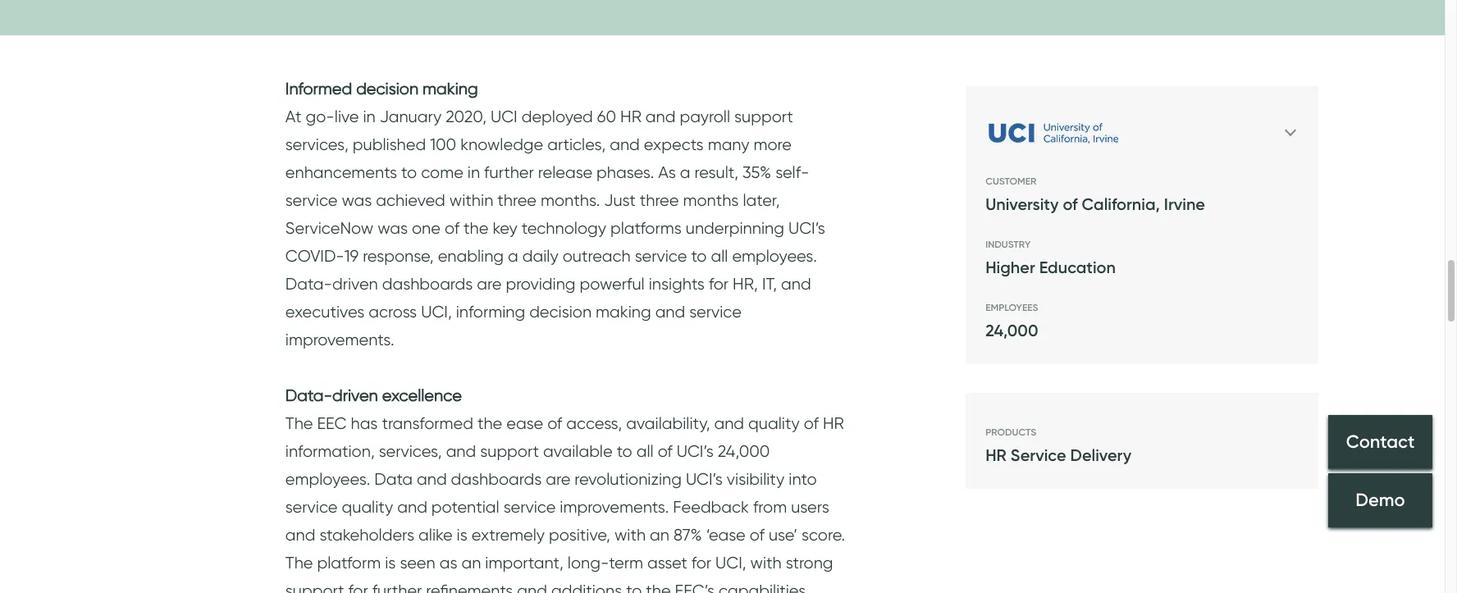 Task type: vqa. For each thing, say whether or not it's contained in the screenshot.
the right "further"
yes



Task type: locate. For each thing, give the bounding box(es) containing it.
1 vertical spatial uci's
[[677, 442, 714, 462]]

0 vertical spatial with
[[615, 526, 646, 545]]

in right live
[[363, 107, 376, 127]]

and right it,
[[782, 275, 812, 294]]

the down asset on the left bottom of the page
[[646, 582, 671, 594]]

support
[[735, 107, 794, 127], [480, 442, 539, 462], [286, 582, 344, 594]]

1 horizontal spatial 24,000
[[986, 321, 1039, 341]]

1 vertical spatial all
[[637, 442, 654, 462]]

alike
[[419, 526, 453, 545]]

0 vertical spatial services,
[[286, 135, 349, 155]]

1 horizontal spatial support
[[480, 442, 539, 462]]

0 vertical spatial employees.
[[733, 247, 818, 266]]

2 vertical spatial hr
[[986, 446, 1007, 465]]

months.
[[541, 191, 600, 210]]

further down seen
[[372, 582, 422, 594]]

1 horizontal spatial an
[[650, 526, 670, 545]]

refinements
[[426, 582, 513, 594]]

uci, inside informed decision making at go-live in january 2020, uci deployed 60 hr and payroll support services, published 100 knowledge articles, and expects many more enhancements to come in further release phases. as a result, 35% self- service was achieved within three months. just three months later, servicenow was one of the key technology platforms underpinning uci's covid-19 response, enabling a daily outreach service to all employees. data-driven dashboards are providing powerful insights for hr, it, and executives across uci, informing decision making and service improvements.
[[421, 302, 452, 322]]

to
[[402, 163, 417, 183], [692, 247, 707, 266], [617, 442, 633, 462], [627, 582, 642, 594]]

1 horizontal spatial further
[[484, 163, 534, 183]]

0 horizontal spatial employees.
[[286, 470, 370, 490]]

0 horizontal spatial are
[[477, 275, 502, 294]]

0 vertical spatial for
[[709, 275, 729, 294]]

0 vertical spatial dashboards
[[382, 275, 473, 294]]

of right university at the top right
[[1063, 195, 1078, 214]]

services,
[[286, 135, 349, 155], [379, 442, 442, 462]]

0 horizontal spatial with
[[615, 526, 646, 545]]

24,000 inside employees 24,000
[[986, 321, 1039, 341]]

support up more
[[735, 107, 794, 127]]

servicenow
[[286, 219, 374, 238]]

in
[[363, 107, 376, 127], [468, 163, 480, 183]]

0 vertical spatial an
[[650, 526, 670, 545]]

1 horizontal spatial uci,
[[716, 554, 747, 573]]

of inside informed decision making at go-live in january 2020, uci deployed 60 hr and payroll support services, published 100 knowledge articles, and expects many more enhancements to come in further release phases. as a result, 35% self- service was achieved within three months. just three months later, servicenow was one of the key technology platforms underpinning uci's covid-19 response, enabling a daily outreach service to all employees. data-driven dashboards are providing powerful insights for hr, it, and executives across uci, informing decision making and service improvements.
[[445, 219, 460, 238]]

education
[[1040, 258, 1116, 277]]

0 horizontal spatial improvements.
[[286, 330, 395, 350]]

in up within
[[468, 163, 480, 183]]

three down as
[[640, 191, 679, 210]]

customer university of california, irvine
[[986, 175, 1206, 214]]

0 vertical spatial uci,
[[421, 302, 452, 322]]

0 horizontal spatial uci,
[[421, 302, 452, 322]]

2 driven from the top
[[332, 386, 378, 406]]

a
[[680, 163, 691, 183], [508, 247, 519, 266]]

24,000 inside data-driven excellence the eec has transformed the ease of access, availability, and quality of hr information, services, and support available to all of uci's 24,000 employees. data and dashboards are revolutionizing uci's visibility into service quality and potential service improvements. feedback from users and stakeholders alike is extremely positive, with an 87% 'ease of use' score. the platform is seen as an important, long-term asset for uci, with strong support for further refinements and additions to the eec's capabil
[[718, 442, 770, 462]]

1 vertical spatial improvements.
[[560, 498, 669, 518]]

to up revolutionizing
[[617, 442, 633, 462]]

uci, inside data-driven excellence the eec has transformed the ease of access, availability, and quality of hr information, services, and support available to all of uci's 24,000 employees. data and dashboards are revolutionizing uci's visibility into service quality and potential service improvements. feedback from users and stakeholders alike is extremely positive, with an 87% 'ease of use' score. the platform is seen as an important, long-term asset for uci, with strong support for further refinements and additions to the eec's capabil
[[716, 554, 747, 573]]

and down important,
[[517, 582, 548, 594]]

platforms
[[611, 219, 682, 238]]

term
[[609, 554, 644, 573]]

employees. up it,
[[733, 247, 818, 266]]

1 vertical spatial an
[[462, 554, 481, 573]]

data- up eec
[[286, 386, 332, 406]]

0 horizontal spatial quality
[[342, 498, 393, 518]]

support down the platform
[[286, 582, 344, 594]]

employees 24,000
[[986, 301, 1039, 341]]

'ease
[[707, 526, 746, 545]]

of
[[1063, 195, 1078, 214], [445, 219, 460, 238], [548, 414, 563, 434], [804, 414, 819, 434], [658, 442, 673, 462], [750, 526, 765, 545]]

to down term
[[627, 582, 642, 594]]

irvine
[[1165, 195, 1206, 214]]

0 vertical spatial all
[[711, 247, 728, 266]]

2 vertical spatial uci's
[[686, 470, 723, 490]]

1 data- from the top
[[286, 275, 332, 294]]

improvements. down executives
[[286, 330, 395, 350]]

0 vertical spatial the
[[464, 219, 489, 238]]

and
[[646, 107, 676, 127], [610, 135, 640, 155], [782, 275, 812, 294], [656, 302, 686, 322], [715, 414, 745, 434], [446, 442, 476, 462], [417, 470, 447, 490], [398, 498, 428, 518], [286, 526, 316, 545], [517, 582, 548, 594]]

achieved
[[376, 191, 446, 210]]

the left eec
[[286, 414, 313, 434]]

data- down covid-
[[286, 275, 332, 294]]

result,
[[695, 163, 739, 183]]

0 horizontal spatial hr
[[621, 107, 642, 127]]

1 vertical spatial uci,
[[716, 554, 747, 573]]

2 the from the top
[[286, 554, 313, 573]]

0 horizontal spatial services,
[[286, 135, 349, 155]]

1 horizontal spatial improvements.
[[560, 498, 669, 518]]

of left use'
[[750, 526, 765, 545]]

stakeholders
[[320, 526, 415, 545]]

further
[[484, 163, 534, 183], [372, 582, 422, 594]]

visibility
[[727, 470, 785, 490]]

0 vertical spatial further
[[484, 163, 534, 183]]

0 horizontal spatial further
[[372, 582, 422, 594]]

0 vertical spatial is
[[457, 526, 468, 545]]

quality
[[749, 414, 800, 434], [342, 498, 393, 518]]

making up the 2020,
[[423, 79, 478, 99]]

1 horizontal spatial are
[[546, 470, 571, 490]]

decision up the "january" at the top left of the page
[[356, 79, 419, 99]]

for inside informed decision making at go-live in january 2020, uci deployed 60 hr and payroll support services, published 100 knowledge articles, and expects many more enhancements to come in further release phases. as a result, 35% self- service was achieved within three months. just three months later, servicenow was one of the key technology platforms underpinning uci's covid-19 response, enabling a daily outreach service to all employees. data-driven dashboards are providing powerful insights for hr, it, and executives across uci, informing decision making and service improvements.
[[709, 275, 729, 294]]

decision down providing
[[530, 302, 592, 322]]

of down availability,
[[658, 442, 673, 462]]

0 vertical spatial was
[[342, 191, 372, 210]]

improvements. inside informed decision making at go-live in january 2020, uci deployed 60 hr and payroll support services, published 100 knowledge articles, and expects many more enhancements to come in further release phases. as a result, 35% self- service was achieved within three months. just three months later, servicenow was one of the key technology platforms underpinning uci's covid-19 response, enabling a daily outreach service to all employees. data-driven dashboards are providing powerful insights for hr, it, and executives across uci, informing decision making and service improvements.
[[286, 330, 395, 350]]

with up term
[[615, 526, 646, 545]]

uci,
[[421, 302, 452, 322], [716, 554, 747, 573]]

1 vertical spatial making
[[596, 302, 652, 322]]

and left stakeholders
[[286, 526, 316, 545]]

powerful
[[580, 275, 645, 294]]

100
[[430, 135, 457, 155]]

1 vertical spatial is
[[385, 554, 396, 573]]

is right alike
[[457, 526, 468, 545]]

24,000 up visibility
[[718, 442, 770, 462]]

knowledge
[[461, 135, 544, 155]]

all down underpinning
[[711, 247, 728, 266]]

long-
[[568, 554, 609, 573]]

the left the platform
[[286, 554, 313, 573]]

the inside informed decision making at go-live in january 2020, uci deployed 60 hr and payroll support services, published 100 knowledge articles, and expects many more enhancements to come in further release phases. as a result, 35% self- service was achieved within three months. just three months later, servicenow was one of the key technology platforms underpinning uci's covid-19 response, enabling a daily outreach service to all employees. data-driven dashboards are providing powerful insights for hr, it, and executives across uci, informing decision making and service improvements.
[[464, 219, 489, 238]]

uci logo image
[[986, 106, 1149, 159]]

of right one
[[445, 219, 460, 238]]

1 vertical spatial data-
[[286, 386, 332, 406]]

driven up has
[[332, 386, 378, 406]]

data- inside informed decision making at go-live in january 2020, uci deployed 60 hr and payroll support services, published 100 knowledge articles, and expects many more enhancements to come in further release phases. as a result, 35% self- service was achieved within three months. just three months later, servicenow was one of the key technology platforms underpinning uci's covid-19 response, enabling a daily outreach service to all employees. data-driven dashboards are providing powerful insights for hr, it, and executives across uci, informing decision making and service improvements.
[[286, 275, 332, 294]]

are down "available"
[[546, 470, 571, 490]]

uci's inside informed decision making at go-live in january 2020, uci deployed 60 hr and payroll support services, published 100 knowledge articles, and expects many more enhancements to come in further release phases. as a result, 35% self- service was achieved within three months. just three months later, servicenow was one of the key technology platforms underpinning uci's covid-19 response, enabling a daily outreach service to all employees. data-driven dashboards are providing powerful insights for hr, it, and executives across uci, informing decision making and service improvements.
[[789, 219, 826, 238]]

24,000 down employees
[[986, 321, 1039, 341]]

three
[[498, 191, 537, 210], [640, 191, 679, 210]]

1 driven from the top
[[332, 275, 378, 294]]

three up key
[[498, 191, 537, 210]]

0 horizontal spatial all
[[637, 442, 654, 462]]

underpinning
[[686, 219, 785, 238]]

transformed
[[382, 414, 474, 434]]

0 horizontal spatial an
[[462, 554, 481, 573]]

important,
[[485, 554, 564, 573]]

service up extremely
[[504, 498, 556, 518]]

0 horizontal spatial was
[[342, 191, 372, 210]]

with down use'
[[751, 554, 782, 573]]

hr
[[621, 107, 642, 127], [823, 414, 845, 434], [986, 446, 1007, 465]]

0 vertical spatial driven
[[332, 275, 378, 294]]

60
[[597, 107, 617, 127]]

are inside informed decision making at go-live in january 2020, uci deployed 60 hr and payroll support services, published 100 knowledge articles, and expects many more enhancements to come in further release phases. as a result, 35% self- service was achieved within three months. just three months later, servicenow was one of the key technology platforms underpinning uci's covid-19 response, enabling a daily outreach service to all employees. data-driven dashboards are providing powerful insights for hr, it, and executives across uci, informing decision making and service improvements.
[[477, 275, 502, 294]]

the down within
[[464, 219, 489, 238]]

0 vertical spatial support
[[735, 107, 794, 127]]

dashboards up the potential
[[451, 470, 542, 490]]

1 horizontal spatial decision
[[530, 302, 592, 322]]

employees. down information, at the left
[[286, 470, 370, 490]]

1 horizontal spatial was
[[378, 219, 408, 238]]

for up eec's
[[692, 554, 712, 573]]

0 horizontal spatial decision
[[356, 79, 419, 99]]

1 vertical spatial are
[[546, 470, 571, 490]]

quality up visibility
[[749, 414, 800, 434]]

1 vertical spatial hr
[[823, 414, 845, 434]]

of up into on the right bottom of the page
[[804, 414, 819, 434]]

1 vertical spatial employees.
[[286, 470, 370, 490]]

uci's up feedback
[[686, 470, 723, 490]]

0 horizontal spatial in
[[363, 107, 376, 127]]

0 vertical spatial hr
[[621, 107, 642, 127]]

further inside data-driven excellence the eec has transformed the ease of access, availability, and quality of hr information, services, and support available to all of uci's 24,000 employees. data and dashboards are revolutionizing uci's visibility into service quality and potential service improvements. feedback from users and stakeholders alike is extremely positive, with an 87% 'ease of use' score. the platform is seen as an important, long-term asset for uci, with strong support for further refinements and additions to the eec's capabil
[[372, 582, 422, 594]]

was
[[342, 191, 372, 210], [378, 219, 408, 238]]

all up revolutionizing
[[637, 442, 654, 462]]

a right as
[[680, 163, 691, 183]]

and up phases.
[[610, 135, 640, 155]]

a left "daily"
[[508, 247, 519, 266]]

1 horizontal spatial three
[[640, 191, 679, 210]]

services, down go-
[[286, 135, 349, 155]]

dashboards down response,
[[382, 275, 473, 294]]

uci's down availability,
[[677, 442, 714, 462]]

1 vertical spatial the
[[286, 554, 313, 573]]

2 vertical spatial support
[[286, 582, 344, 594]]

dashboards inside informed decision making at go-live in january 2020, uci deployed 60 hr and payroll support services, published 100 knowledge articles, and expects many more enhancements to come in further release phases. as a result, 35% self- service was achieved within three months. just three months later, servicenow was one of the key technology platforms underpinning uci's covid-19 response, enabling a daily outreach service to all employees. data-driven dashboards are providing powerful insights for hr, it, and executives across uci, informing decision making and service improvements.
[[382, 275, 473, 294]]

1 vertical spatial dashboards
[[451, 470, 542, 490]]

2 horizontal spatial support
[[735, 107, 794, 127]]

0 vertical spatial are
[[477, 275, 502, 294]]

1 horizontal spatial employees.
[[733, 247, 818, 266]]

uci, right across
[[421, 302, 452, 322]]

0 horizontal spatial support
[[286, 582, 344, 594]]

0 horizontal spatial three
[[498, 191, 537, 210]]

0 horizontal spatial a
[[508, 247, 519, 266]]

improvements.
[[286, 330, 395, 350], [560, 498, 669, 518]]

to up insights
[[692, 247, 707, 266]]

driven inside informed decision making at go-live in january 2020, uci deployed 60 hr and payroll support services, published 100 knowledge articles, and expects many more enhancements to come in further release phases. as a result, 35% self- service was achieved within three months. just three months later, servicenow was one of the key technology platforms underpinning uci's covid-19 response, enabling a daily outreach service to all employees. data-driven dashboards are providing powerful insights for hr, it, and executives across uci, informing decision making and service improvements.
[[332, 275, 378, 294]]

1 vertical spatial the
[[478, 414, 503, 434]]

1 horizontal spatial is
[[457, 526, 468, 545]]

1 three from the left
[[498, 191, 537, 210]]

providing
[[506, 275, 576, 294]]

2 vertical spatial for
[[348, 582, 368, 594]]

19
[[345, 247, 359, 266]]

was down enhancements
[[342, 191, 372, 210]]

0 vertical spatial in
[[363, 107, 376, 127]]

1 horizontal spatial all
[[711, 247, 728, 266]]

the left ease
[[478, 414, 503, 434]]

and right "data"
[[417, 470, 447, 490]]

driven down 19
[[332, 275, 378, 294]]

improvements. inside data-driven excellence the eec has transformed the ease of access, availability, and quality of hr information, services, and support available to all of uci's 24,000 employees. data and dashboards are revolutionizing uci's visibility into service quality and potential service improvements. feedback from users and stakeholders alike is extremely positive, with an 87% 'ease of use' score. the platform is seen as an important, long-term asset for uci, with strong support for further refinements and additions to the eec's capabil
[[560, 498, 669, 518]]

1 horizontal spatial services,
[[379, 442, 442, 462]]

of right ease
[[548, 414, 563, 434]]

service down information, at the left
[[286, 498, 338, 518]]

an right as at the bottom of page
[[462, 554, 481, 573]]

employees. inside data-driven excellence the eec has transformed the ease of access, availability, and quality of hr information, services, and support available to all of uci's 24,000 employees. data and dashboards are revolutionizing uci's visibility into service quality and potential service improvements. feedback from users and stakeholders alike is extremely positive, with an 87% 'ease of use' score. the platform is seen as an important, long-term asset for uci, with strong support for further refinements and additions to the eec's capabil
[[286, 470, 370, 490]]

an left 87%
[[650, 526, 670, 545]]

services, up "data"
[[379, 442, 442, 462]]

0 horizontal spatial making
[[423, 79, 478, 99]]

more
[[754, 135, 792, 155]]

24,000
[[986, 321, 1039, 341], [718, 442, 770, 462]]

1 horizontal spatial quality
[[749, 414, 800, 434]]

0 vertical spatial improvements.
[[286, 330, 395, 350]]

0 horizontal spatial 24,000
[[718, 442, 770, 462]]

january
[[380, 107, 442, 127]]

employees.
[[733, 247, 818, 266], [286, 470, 370, 490]]

all
[[711, 247, 728, 266], [637, 442, 654, 462]]

1 horizontal spatial with
[[751, 554, 782, 573]]

and down insights
[[656, 302, 686, 322]]

2 data- from the top
[[286, 386, 332, 406]]

improvements. down revolutionizing
[[560, 498, 669, 518]]

support down ease
[[480, 442, 539, 462]]

1 vertical spatial further
[[372, 582, 422, 594]]

for
[[709, 275, 729, 294], [692, 554, 712, 573], [348, 582, 368, 594]]

1 vertical spatial services,
[[379, 442, 442, 462]]

0 vertical spatial the
[[286, 414, 313, 434]]

asset
[[648, 554, 688, 573]]

1 vertical spatial driven
[[332, 386, 378, 406]]

driven
[[332, 275, 378, 294], [332, 386, 378, 406]]

decision
[[356, 79, 419, 99], [530, 302, 592, 322]]

making down powerful
[[596, 302, 652, 322]]

0 vertical spatial 24,000
[[986, 321, 1039, 341]]

the
[[464, 219, 489, 238], [478, 414, 503, 434], [646, 582, 671, 594]]

1 vertical spatial 24,000
[[718, 442, 770, 462]]

0 vertical spatial data-
[[286, 275, 332, 294]]

service
[[286, 191, 338, 210], [635, 247, 687, 266], [690, 302, 742, 322], [286, 498, 338, 518], [504, 498, 556, 518]]

1 horizontal spatial in
[[468, 163, 480, 183]]

further down the knowledge
[[484, 163, 534, 183]]

contact link
[[1329, 415, 1433, 470]]

1 horizontal spatial hr
[[823, 414, 845, 434]]

uci's down the self-
[[789, 219, 826, 238]]

for down the platform
[[348, 582, 368, 594]]

products hr service delivery
[[986, 426, 1132, 465]]

data- inside data-driven excellence the eec has transformed the ease of access, availability, and quality of hr information, services, and support available to all of uci's 24,000 employees. data and dashboards are revolutionizing uci's visibility into service quality and potential service improvements. feedback from users and stakeholders alike is extremely positive, with an 87% 'ease of use' score. the platform is seen as an important, long-term asset for uci, with strong support for further refinements and additions to the eec's capabil
[[286, 386, 332, 406]]

are up informing
[[477, 275, 502, 294]]

service
[[1011, 446, 1067, 465]]

uci, down 'ease in the bottom of the page
[[716, 554, 747, 573]]

for left hr,
[[709, 275, 729, 294]]

quality up stakeholders
[[342, 498, 393, 518]]

1 horizontal spatial a
[[680, 163, 691, 183]]

0 vertical spatial uci's
[[789, 219, 826, 238]]

one
[[412, 219, 441, 238]]

months
[[683, 191, 739, 210]]

0 horizontal spatial is
[[385, 554, 396, 573]]

1 vertical spatial was
[[378, 219, 408, 238]]

was up response,
[[378, 219, 408, 238]]

1 vertical spatial quality
[[342, 498, 393, 518]]

products
[[986, 426, 1037, 438]]

2 horizontal spatial hr
[[986, 446, 1007, 465]]

dashboards
[[382, 275, 473, 294], [451, 470, 542, 490]]

service up servicenow
[[286, 191, 338, 210]]

outreach
[[563, 247, 631, 266]]

is left seen
[[385, 554, 396, 573]]



Task type: describe. For each thing, give the bounding box(es) containing it.
later,
[[743, 191, 780, 210]]

hr service delivery link
[[986, 442, 1132, 470]]

expects
[[644, 135, 704, 155]]

all inside data-driven excellence the eec has transformed the ease of access, availability, and quality of hr information, services, and support available to all of uci's 24,000 employees. data and dashboards are revolutionizing uci's visibility into service quality and potential service improvements. feedback from users and stakeholders alike is extremely positive, with an 87% 'ease of use' score. the platform is seen as an important, long-term asset for uci, with strong support for further refinements and additions to the eec's capabil
[[637, 442, 654, 462]]

demo link
[[1329, 474, 1433, 528]]

university
[[986, 195, 1059, 214]]

industry
[[986, 238, 1031, 250]]

deployed
[[522, 107, 593, 127]]

to up the achieved
[[402, 163, 417, 183]]

2 three from the left
[[640, 191, 679, 210]]

informed
[[286, 79, 352, 99]]

dashboards inside data-driven excellence the eec has transformed the ease of access, availability, and quality of hr information, services, and support available to all of uci's 24,000 employees. data and dashboards are revolutionizing uci's visibility into service quality and potential service improvements. feedback from users and stakeholders alike is extremely positive, with an 87% 'ease of use' score. the platform is seen as an important, long-term asset for uci, with strong support for further refinements and additions to the eec's capabil
[[451, 470, 542, 490]]

of inside customer university of california, irvine
[[1063, 195, 1078, 214]]

informed decision making at go-live in january 2020, uci deployed 60 hr and payroll support services, published 100 knowledge articles, and expects many more enhancements to come in further release phases. as a result, 35% self- service was achieved within three months. just three months later, servicenow was one of the key technology platforms underpinning uci's covid-19 response, enabling a daily outreach service to all employees. data-driven dashboards are providing powerful insights for hr, it, and executives across uci, informing decision making and service improvements.
[[286, 79, 826, 350]]

enabling
[[438, 247, 504, 266]]

technology
[[522, 219, 607, 238]]

1 vertical spatial in
[[468, 163, 480, 183]]

excellence
[[382, 386, 462, 406]]

hr inside products hr service delivery
[[986, 446, 1007, 465]]

1 vertical spatial for
[[692, 554, 712, 573]]

1 vertical spatial a
[[508, 247, 519, 266]]

feedback
[[673, 498, 749, 518]]

across
[[369, 302, 417, 322]]

all inside informed decision making at go-live in january 2020, uci deployed 60 hr and payroll support services, published 100 knowledge articles, and expects many more enhancements to come in further release phases. as a result, 35% self- service was achieved within three months. just three months later, servicenow was one of the key technology platforms underpinning uci's covid-19 response, enabling a daily outreach service to all employees. data-driven dashboards are providing powerful insights for hr, it, and executives across uci, informing decision making and service improvements.
[[711, 247, 728, 266]]

as
[[659, 163, 676, 183]]

positive,
[[549, 526, 611, 545]]

services, inside informed decision making at go-live in january 2020, uci deployed 60 hr and payroll support services, published 100 knowledge articles, and expects many more enhancements to come in further release phases. as a result, 35% self- service was achieved within three months. just three months later, servicenow was one of the key technology platforms underpinning uci's covid-19 response, enabling a daily outreach service to all employees. data-driven dashboards are providing powerful insights for hr, it, and executives across uci, informing decision making and service improvements.
[[286, 135, 349, 155]]

ease
[[507, 414, 544, 434]]

potential
[[432, 498, 500, 518]]

higher
[[986, 258, 1036, 277]]

live
[[335, 107, 359, 127]]

industry higher education
[[986, 238, 1116, 277]]

information,
[[286, 442, 375, 462]]

at
[[286, 107, 302, 127]]

35%
[[743, 163, 772, 183]]

within
[[450, 191, 494, 210]]

california,
[[1082, 195, 1161, 214]]

87%
[[674, 526, 702, 545]]

support inside informed decision making at go-live in january 2020, uci deployed 60 hr and payroll support services, published 100 knowledge articles, and expects many more enhancements to come in further release phases. as a result, 35% self- service was achieved within three months. just three months later, servicenow was one of the key technology platforms underpinning uci's covid-19 response, enabling a daily outreach service to all employees. data-driven dashboards are providing powerful insights for hr, it, and executives across uci, informing decision making and service improvements.
[[735, 107, 794, 127]]

go to servicenow account image
[[1375, 23, 1396, 43]]

1 horizontal spatial making
[[596, 302, 652, 322]]

available
[[543, 442, 613, 462]]

has
[[351, 414, 378, 434]]

demo
[[1356, 490, 1406, 512]]

0 vertical spatial decision
[[356, 79, 419, 99]]

go-
[[306, 107, 335, 127]]

hr inside data-driven excellence the eec has transformed the ease of access, availability, and quality of hr information, services, and support available to all of uci's 24,000 employees. data and dashboards are revolutionizing uci's visibility into service quality and potential service improvements. feedback from users and stakeholders alike is extremely positive, with an 87% 'ease of use' score. the platform is seen as an important, long-term asset for uci, with strong support for further refinements and additions to the eec's capabil
[[823, 414, 845, 434]]

strong
[[786, 554, 834, 573]]

availability,
[[627, 414, 710, 434]]

daily
[[523, 247, 559, 266]]

service down platforms
[[635, 247, 687, 266]]

access,
[[567, 414, 623, 434]]

many
[[708, 135, 750, 155]]

it,
[[763, 275, 778, 294]]

and down transformed
[[446, 442, 476, 462]]

eec's
[[675, 582, 715, 594]]

1 vertical spatial support
[[480, 442, 539, 462]]

1 vertical spatial decision
[[530, 302, 592, 322]]

extremely
[[472, 526, 545, 545]]

1 vertical spatial with
[[751, 554, 782, 573]]

covid-
[[286, 247, 345, 266]]

hr,
[[733, 275, 758, 294]]

and up "expects"
[[646, 107, 676, 127]]

service down hr,
[[690, 302, 742, 322]]

0 vertical spatial making
[[423, 79, 478, 99]]

into
[[789, 470, 817, 490]]

driven inside data-driven excellence the eec has transformed the ease of access, availability, and quality of hr information, services, and support available to all of uci's 24,000 employees. data and dashboards are revolutionizing uci's visibility into service quality and potential service improvements. feedback from users and stakeholders alike is extremely positive, with an 87% 'ease of use' score. the platform is seen as an important, long-term asset for uci, with strong support for further refinements and additions to the eec's capabil
[[332, 386, 378, 406]]

are inside data-driven excellence the eec has transformed the ease of access, availability, and quality of hr information, services, and support available to all of uci's 24,000 employees. data and dashboards are revolutionizing uci's visibility into service quality and potential service improvements. feedback from users and stakeholders alike is extremely positive, with an 87% 'ease of use' score. the platform is seen as an important, long-term asset for uci, with strong support for further refinements and additions to the eec's capabil
[[546, 470, 571, 490]]

data
[[375, 470, 413, 490]]

customer
[[986, 175, 1037, 187]]

phases.
[[597, 163, 654, 183]]

0 vertical spatial quality
[[749, 414, 800, 434]]

as
[[440, 554, 458, 573]]

payroll
[[680, 107, 731, 127]]

and down "data"
[[398, 498, 428, 518]]

1 the from the top
[[286, 414, 313, 434]]

data-driven excellence the eec has transformed the ease of access, availability, and quality of hr information, services, and support available to all of uci's 24,000 employees. data and dashboards are revolutionizing uci's visibility into service quality and potential service improvements. feedback from users and stakeholders alike is extremely positive, with an 87% 'ease of use' score. the platform is seen as an important, long-term asset for uci, with strong support for further refinements and additions to the eec's capabil
[[286, 386, 846, 594]]

2020,
[[446, 107, 487, 127]]

insights
[[649, 275, 705, 294]]

0 vertical spatial a
[[680, 163, 691, 183]]

employees
[[986, 301, 1039, 314]]

come
[[421, 163, 464, 183]]

articles,
[[548, 135, 606, 155]]

just
[[605, 191, 636, 210]]

users
[[791, 498, 830, 518]]

score.
[[802, 526, 846, 545]]

2 vertical spatial the
[[646, 582, 671, 594]]

further inside informed decision making at go-live in january 2020, uci deployed 60 hr and payroll support services, published 100 knowledge articles, and expects many more enhancements to come in further release phases. as a result, 35% self- service was achieved within three months. just three months later, servicenow was one of the key technology platforms underpinning uci's covid-19 response, enabling a daily outreach service to all employees. data-driven dashboards are providing powerful insights for hr, it, and executives across uci, informing decision making and service improvements.
[[484, 163, 534, 183]]

delivery
[[1071, 446, 1132, 465]]

use'
[[769, 526, 798, 545]]

seen
[[400, 554, 436, 573]]

additions
[[552, 582, 622, 594]]

informing
[[456, 302, 526, 322]]

self-
[[776, 163, 810, 183]]

executives
[[286, 302, 365, 322]]

platform
[[317, 554, 381, 573]]

revolutionizing
[[575, 470, 682, 490]]

employees. inside informed decision making at go-live in january 2020, uci deployed 60 hr and payroll support services, published 100 knowledge articles, and expects many more enhancements to come in further release phases. as a result, 35% self- service was achieved within three months. just three months later, servicenow was one of the key technology platforms underpinning uci's covid-19 response, enabling a daily outreach service to all employees. data-driven dashboards are providing powerful insights for hr, it, and executives across uci, informing decision making and service improvements.
[[733, 247, 818, 266]]

and right availability,
[[715, 414, 745, 434]]

enhancements
[[286, 163, 397, 183]]

published
[[353, 135, 426, 155]]

hr inside informed decision making at go-live in january 2020, uci deployed 60 hr and payroll support services, published 100 knowledge articles, and expects many more enhancements to come in further release phases. as a result, 35% self- service was achieved within three months. just three months later, servicenow was one of the key technology platforms underpinning uci's covid-19 response, enabling a daily outreach service to all employees. data-driven dashboards are providing powerful insights for hr, it, and executives across uci, informing decision making and service improvements.
[[621, 107, 642, 127]]

uci
[[491, 107, 518, 127]]

key
[[493, 219, 518, 238]]

services, inside data-driven excellence the eec has transformed the ease of access, availability, and quality of hr information, services, and support available to all of uci's 24,000 employees. data and dashboards are revolutionizing uci's visibility into service quality and potential service improvements. feedback from users and stakeholders alike is extremely positive, with an 87% 'ease of use' score. the platform is seen as an important, long-term asset for uci, with strong support for further refinements and additions to the eec's capabil
[[379, 442, 442, 462]]

eec
[[317, 414, 347, 434]]

response,
[[363, 247, 434, 266]]



